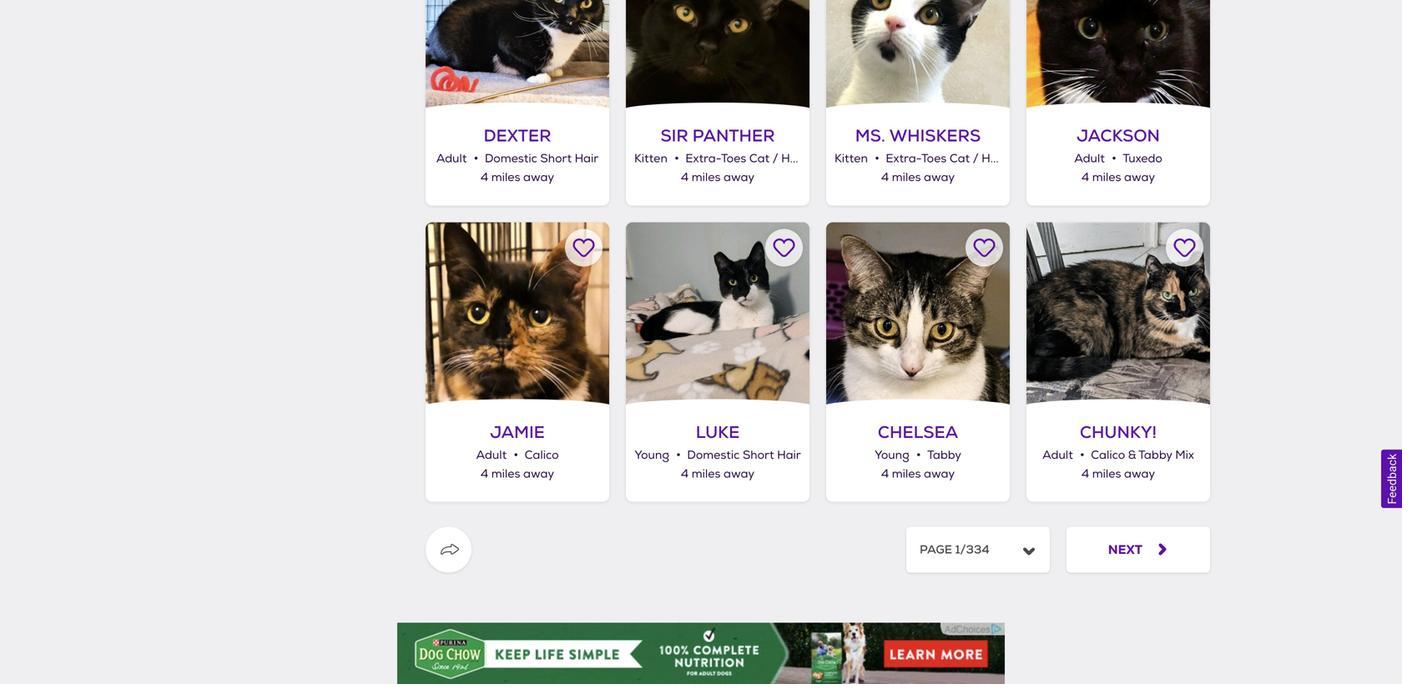Task type: locate. For each thing, give the bounding box(es) containing it.
2 kitten from the left
[[835, 152, 868, 166]]

1 vertical spatial domestic short hair
[[687, 448, 801, 463]]

0 horizontal spatial short
[[540, 152, 572, 166]]

4 for ms. whiskers
[[881, 170, 889, 185]]

tabby
[[927, 448, 962, 463], [1139, 448, 1172, 463]]

1 cat from the left
[[749, 152, 770, 166]]

4 miles away down the ms. whiskers
[[881, 170, 955, 185]]

panther
[[693, 125, 775, 147]]

away for luke
[[724, 467, 755, 481]]

4 miles away for dexter
[[481, 170, 554, 185]]

4 miles away
[[481, 170, 554, 185], [681, 170, 755, 185], [881, 170, 955, 185], [1082, 170, 1155, 185], [481, 467, 554, 481], [681, 467, 755, 481], [881, 467, 955, 481], [1082, 467, 1155, 481]]

miles down the ms. whiskers
[[892, 170, 921, 185]]

away down calico & tabby mix
[[1124, 467, 1155, 481]]

2 toes from the left
[[922, 152, 947, 166]]

4 miles away down dexter in the left of the page
[[481, 170, 554, 185]]

/ down whiskers
[[973, 152, 979, 166]]

page 1/334 button
[[906, 527, 1050, 573]]

/ for panther
[[773, 152, 778, 166]]

cat for sir panther
[[749, 152, 770, 166]]

0 horizontal spatial domestic short hair
[[485, 152, 599, 166]]

away for sir panther
[[724, 170, 755, 185]]

kitten for ms. whiskers
[[835, 152, 868, 166]]

next
[[1108, 542, 1142, 559]]

4 miles away down "luke" on the bottom
[[681, 467, 755, 481]]

hair
[[575, 152, 599, 166], [777, 448, 801, 463]]

domestic short hair down "luke" on the bottom
[[687, 448, 801, 463]]

2 tabby from the left
[[1139, 448, 1172, 463]]

mix
[[1175, 448, 1194, 463]]

kitten down ms.
[[835, 152, 868, 166]]

miles for sir panther
[[692, 170, 721, 185]]

tabby right &
[[1139, 448, 1172, 463]]

away
[[523, 170, 554, 185], [724, 170, 755, 185], [924, 170, 955, 185], [1124, 170, 1155, 185], [523, 467, 554, 481], [724, 467, 755, 481], [924, 467, 955, 481], [1124, 467, 1155, 481]]

miles down calico & tabby mix
[[1092, 467, 1121, 481]]

1 horizontal spatial hair
[[777, 448, 801, 463]]

1 kitten from the left
[[634, 152, 668, 166]]

next button
[[1067, 527, 1210, 573]]

away for ms. whiskers
[[924, 170, 955, 185]]

1 calico from the left
[[525, 448, 559, 463]]

away down dexter in the left of the page
[[523, 170, 554, 185]]

0 horizontal spatial domestic
[[485, 152, 537, 166]]

short
[[540, 152, 572, 166], [743, 448, 774, 463]]

sir panther, adoptable cat, kitten male extra-toes cat / hemingway polydactyl, 4 miles away. image
[[626, 0, 810, 109]]

4 miles away down jamie
[[481, 467, 554, 481]]

miles down "luke" on the bottom
[[692, 467, 721, 481]]

2 extra-toes cat / hemingway polydactyl from the left
[[886, 152, 1110, 166]]

toes down panther
[[721, 152, 746, 166]]

0 vertical spatial domestic
[[485, 152, 537, 166]]

away down panther
[[724, 170, 755, 185]]

toes for whiskers
[[922, 152, 947, 166]]

luke, adoptable cat, young male domestic short hair, 4 miles away. image
[[626, 222, 810, 406]]

0 horizontal spatial hair
[[575, 152, 599, 166]]

polydactyl
[[851, 152, 910, 166], [1051, 152, 1110, 166]]

miles for dexter
[[491, 170, 520, 185]]

2 calico from the left
[[1091, 448, 1125, 463]]

0 horizontal spatial tabby
[[927, 448, 962, 463]]

domestic down dexter in the left of the page
[[485, 152, 537, 166]]

0 horizontal spatial /
[[773, 152, 778, 166]]

domestic down "luke" on the bottom
[[687, 448, 740, 463]]

toes down whiskers
[[922, 152, 947, 166]]

adult for dexter
[[436, 152, 467, 166]]

ms. whiskers, adoptable cat, kitten female extra-toes cat / hemingway polydactyl, 4 miles away. image
[[826, 0, 1010, 109]]

chelsea
[[878, 421, 958, 444]]

/
[[773, 152, 778, 166], [973, 152, 979, 166]]

4 miles away down chelsea on the bottom
[[881, 467, 955, 481]]

/ for whiskers
[[973, 152, 979, 166]]

2 young from the left
[[875, 448, 910, 463]]

1 extra- from the left
[[686, 152, 721, 166]]

ms.
[[855, 125, 885, 147]]

calico left &
[[1091, 448, 1125, 463]]

hemingway
[[781, 152, 848, 166], [982, 152, 1048, 166]]

cat down whiskers
[[950, 152, 970, 166]]

extra-toes cat / hemingway polydactyl
[[686, 152, 910, 166], [886, 152, 1110, 166]]

0 horizontal spatial hemingway
[[781, 152, 848, 166]]

1 vertical spatial hair
[[777, 448, 801, 463]]

4 miles away down &
[[1082, 467, 1155, 481]]

miles for jamie
[[491, 467, 520, 481]]

1 tabby from the left
[[927, 448, 962, 463]]

1 horizontal spatial /
[[973, 152, 979, 166]]

domestic
[[485, 152, 537, 166], [687, 448, 740, 463]]

domestic short hair
[[485, 152, 599, 166], [687, 448, 801, 463]]

cat down panther
[[749, 152, 770, 166]]

0 horizontal spatial kitten
[[634, 152, 668, 166]]

calico
[[525, 448, 559, 463], [1091, 448, 1125, 463]]

0 vertical spatial hair
[[575, 152, 599, 166]]

1 polydactyl from the left
[[851, 152, 910, 166]]

polydactyl down jackson
[[1051, 152, 1110, 166]]

2 / from the left
[[973, 152, 979, 166]]

miles down jamie
[[491, 467, 520, 481]]

away down jamie
[[523, 467, 554, 481]]

1 toes from the left
[[721, 152, 746, 166]]

4 miles away for luke
[[681, 467, 755, 481]]

extra-toes cat / hemingway polydactyl down panther
[[686, 152, 910, 166]]

0 horizontal spatial cat
[[749, 152, 770, 166]]

1 vertical spatial short
[[743, 448, 774, 463]]

domestic for dexter
[[485, 152, 537, 166]]

2 hemingway from the left
[[982, 152, 1048, 166]]

1 horizontal spatial domestic
[[687, 448, 740, 463]]

2 polydactyl from the left
[[1051, 152, 1110, 166]]

1 horizontal spatial young
[[875, 448, 910, 463]]

kitten down sir
[[634, 152, 668, 166]]

1 horizontal spatial short
[[743, 448, 774, 463]]

adult for jackson
[[1074, 152, 1105, 166]]

kitten
[[634, 152, 668, 166], [835, 152, 868, 166]]

0 horizontal spatial toes
[[721, 152, 746, 166]]

cat
[[749, 152, 770, 166], [950, 152, 970, 166]]

chunky!, adoptable cat, adult female calico & tabby mix, 4 miles away. image
[[1027, 222, 1210, 406]]

tabby down chelsea on the bottom
[[927, 448, 962, 463]]

1 horizontal spatial kitten
[[835, 152, 868, 166]]

1 horizontal spatial extra-
[[886, 152, 922, 166]]

miles
[[491, 170, 520, 185], [692, 170, 721, 185], [892, 170, 921, 185], [1092, 170, 1121, 185], [491, 467, 520, 481], [692, 467, 721, 481], [892, 467, 921, 481], [1092, 467, 1121, 481]]

chunky!
[[1080, 421, 1157, 444]]

1 vertical spatial domestic
[[687, 448, 740, 463]]

calico down jamie
[[525, 448, 559, 463]]

toes
[[721, 152, 746, 166], [922, 152, 947, 166]]

miles down dexter in the left of the page
[[491, 170, 520, 185]]

miles down sir panther
[[692, 170, 721, 185]]

chelsea, adoptable cat, young female tabby, 4 miles away. image
[[826, 222, 1010, 406]]

polydactyl down ms.
[[851, 152, 910, 166]]

&
[[1128, 448, 1136, 463]]

1 horizontal spatial calico
[[1091, 448, 1125, 463]]

polydactyl for sir panther
[[851, 152, 910, 166]]

1 horizontal spatial hemingway
[[982, 152, 1048, 166]]

/ down panther
[[773, 152, 778, 166]]

away down tuxedo
[[1124, 170, 1155, 185]]

away down whiskers
[[924, 170, 955, 185]]

hemingway for sir panther
[[781, 152, 848, 166]]

adult for chunky!
[[1043, 448, 1073, 463]]

1 horizontal spatial toes
[[922, 152, 947, 166]]

kitten for sir panther
[[634, 152, 668, 166]]

extra-toes cat / hemingway polydactyl down whiskers
[[886, 152, 1110, 166]]

4
[[481, 170, 488, 185], [681, 170, 689, 185], [881, 170, 889, 185], [1082, 170, 1089, 185], [481, 467, 488, 481], [681, 467, 689, 481], [881, 467, 889, 481], [1082, 467, 1089, 481]]

4 for chelsea
[[881, 467, 889, 481]]

domestic short hair down dexter in the left of the page
[[485, 152, 599, 166]]

0 horizontal spatial young
[[635, 448, 669, 463]]

away down "luke" on the bottom
[[724, 467, 755, 481]]

4 miles away down tuxedo
[[1082, 170, 1155, 185]]

1 young from the left
[[635, 448, 669, 463]]

1/334
[[955, 542, 990, 558]]

extra- down the ms. whiskers
[[886, 152, 922, 166]]

4 miles away down sir panther
[[681, 170, 755, 185]]

1 extra-toes cat / hemingway polydactyl from the left
[[686, 152, 910, 166]]

1 horizontal spatial cat
[[950, 152, 970, 166]]

young for chelsea
[[875, 448, 910, 463]]

young for luke
[[635, 448, 669, 463]]

away down chelsea on the bottom
[[924, 467, 955, 481]]

miles down jackson
[[1092, 170, 1121, 185]]

1 horizontal spatial domestic short hair
[[687, 448, 801, 463]]

1 hemingway from the left
[[781, 152, 848, 166]]

0 vertical spatial short
[[540, 152, 572, 166]]

2 cat from the left
[[950, 152, 970, 166]]

adult
[[436, 152, 467, 166], [1074, 152, 1105, 166], [476, 448, 507, 463], [1043, 448, 1073, 463]]

adult for jamie
[[476, 448, 507, 463]]

0 horizontal spatial polydactyl
[[851, 152, 910, 166]]

1 / from the left
[[773, 152, 778, 166]]

4 miles away for ms. whiskers
[[881, 170, 955, 185]]

1 horizontal spatial tabby
[[1139, 448, 1172, 463]]

hemingway for ms. whiskers
[[982, 152, 1048, 166]]

4 miles away for chelsea
[[881, 467, 955, 481]]

0 horizontal spatial calico
[[525, 448, 559, 463]]

0 horizontal spatial extra-
[[686, 152, 721, 166]]

2 extra- from the left
[[886, 152, 922, 166]]

1 horizontal spatial polydactyl
[[1051, 152, 1110, 166]]

young
[[635, 448, 669, 463], [875, 448, 910, 463]]

extra- down sir panther
[[686, 152, 721, 166]]

0 vertical spatial domestic short hair
[[485, 152, 599, 166]]

extra-
[[686, 152, 721, 166], [886, 152, 922, 166]]

miles for luke
[[692, 467, 721, 481]]

miles down chelsea on the bottom
[[892, 467, 921, 481]]



Task type: vqa. For each thing, say whether or not it's contained in the screenshot.
Blake, Adoptable Cat, Adult Male Domestic Short Hair, Naples, Fl. image
no



Task type: describe. For each thing, give the bounding box(es) containing it.
hair for luke
[[777, 448, 801, 463]]

4 for dexter
[[481, 170, 488, 185]]

miles for ms. whiskers
[[892, 170, 921, 185]]

polydactyl for ms. whiskers
[[1051, 152, 1110, 166]]

page
[[920, 542, 952, 558]]

jamie
[[490, 421, 545, 444]]

extra-toes cat / hemingway polydactyl for sir panther
[[686, 152, 910, 166]]

hair for dexter
[[575, 152, 599, 166]]

sir
[[661, 125, 689, 147]]

calico & tabby mix
[[1091, 448, 1194, 463]]

jackson
[[1077, 125, 1160, 147]]

whiskers
[[890, 125, 981, 147]]

domestic short hair for luke
[[687, 448, 801, 463]]

jamie, adoptable cat, adult female calico, 4 miles away. image
[[426, 222, 609, 406]]

dexter, adoptable cat, adult male domestic short hair, 4 miles away. image
[[426, 0, 609, 109]]

domestic for luke
[[687, 448, 740, 463]]

miles for chelsea
[[892, 467, 921, 481]]

away for chunky!
[[1124, 467, 1155, 481]]

4 for luke
[[681, 467, 689, 481]]

away for chelsea
[[924, 467, 955, 481]]

short for luke
[[743, 448, 774, 463]]

calico for calico & tabby mix
[[1091, 448, 1125, 463]]

tuxedo
[[1123, 152, 1163, 166]]

advertisement region
[[397, 623, 1005, 684]]

sir panther
[[661, 125, 775, 147]]

page 1/334
[[920, 542, 990, 558]]

domestic short hair for dexter
[[485, 152, 599, 166]]

away for dexter
[[523, 170, 554, 185]]

4 for sir panther
[[681, 170, 689, 185]]

jackson, adoptable cat, adult male tuxedo, 4 miles away. image
[[1027, 0, 1210, 109]]

extra- for panther
[[686, 152, 721, 166]]

4 miles away for jackson
[[1082, 170, 1155, 185]]

miles for chunky!
[[1092, 467, 1121, 481]]

toes for panther
[[721, 152, 746, 166]]

ms. whiskers
[[855, 125, 981, 147]]

4 for jamie
[[481, 467, 488, 481]]

cat for ms. whiskers
[[950, 152, 970, 166]]

away for jackson
[[1124, 170, 1155, 185]]

extra- for whiskers
[[886, 152, 922, 166]]

short for dexter
[[540, 152, 572, 166]]

4 miles away for sir panther
[[681, 170, 755, 185]]

4 for chunky!
[[1082, 467, 1089, 481]]

extra-toes cat / hemingway polydactyl for ms. whiskers
[[886, 152, 1110, 166]]

dexter
[[484, 125, 551, 147]]

miles for jackson
[[1092, 170, 1121, 185]]

luke
[[696, 421, 740, 444]]

4 for jackson
[[1082, 170, 1089, 185]]

calico for calico
[[525, 448, 559, 463]]

4 miles away for jamie
[[481, 467, 554, 481]]

4 miles away for chunky!
[[1082, 467, 1155, 481]]

away for jamie
[[523, 467, 554, 481]]



